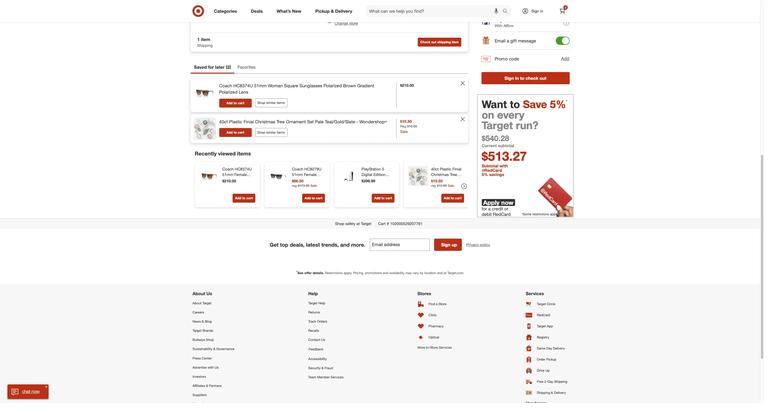 Task type: locate. For each thing, give the bounding box(es) containing it.
delivery down it
[[336, 8, 353, 14]]

cart item ready to fulfill group
[[191, 0, 468, 33]]

by inside * see offer details. restrictions apply. pricing, promotions and availability may vary by location and at target.com
[[420, 271, 424, 275]]

- right $10.50 reg $15.00 sale
[[457, 178, 458, 183]]

redcard down "apply now" button
[[494, 212, 511, 217]]

1 vertical spatial tree
[[450, 172, 457, 177]]

in inside button
[[516, 75, 519, 81]]

40ct up $10.50 reg $15.00 sale
[[431, 167, 439, 171]]

store down optical link
[[431, 346, 438, 350]]

add to cart down $173.00
[[305, 196, 323, 200]]

0 vertical spatial christmas
[[255, 119, 276, 124]]

to inside "$210.00 add to cart"
[[242, 196, 246, 200]]

restrictions
[[325, 271, 343, 275]]

1 female from the left
[[234, 172, 247, 177]]

cart down lens
[[238, 101, 245, 105]]

1 vertical spatial set
[[450, 178, 456, 183]]

0 horizontal spatial get
[[270, 242, 279, 248]]

get inside get it by sat, nov 18 when you order by 12:00pm tomorrow
[[335, 3, 341, 7]]

51mm
[[254, 83, 267, 88], [222, 172, 233, 177], [292, 172, 303, 177]]

1 vertical spatial with
[[495, 23, 503, 28]]

for for item
[[355, 374, 360, 379]]

2 horizontal spatial us
[[321, 338, 325, 342]]

about up careers
[[193, 301, 202, 305]]

1 horizontal spatial square
[[284, 83, 299, 88]]

plastic inside 40ct plastic finial christmas tree ornament set - wondershop™
[[440, 167, 452, 171]]

check out shipping item button
[[418, 38, 462, 47]]

2 vertical spatial polarized
[[222, 189, 239, 194]]

item right 1 on the top left of the page
[[201, 37, 210, 42]]

registry link
[[526, 332, 568, 343]]

square inside coach hc8374u 51mm female square sunglasses polarized
[[222, 178, 235, 183]]

0 vertical spatial now
[[502, 199, 514, 206]]

shop similar items for christmas
[[258, 131, 285, 135]]

add to cart
[[227, 101, 245, 105], [227, 131, 245, 135], [305, 196, 323, 200], [444, 196, 462, 200]]

and right the location
[[438, 271, 443, 275]]

as right the low
[[519, 17, 524, 23]]

reg for $10.50
[[431, 183, 436, 188]]

2 about from the top
[[193, 301, 202, 305]]

target
[[482, 119, 513, 132], [361, 221, 372, 226], [203, 301, 212, 305], [309, 301, 318, 305], [537, 302, 547, 306], [537, 324, 547, 329], [193, 329, 202, 333]]

What can we help you find? suggestions appear below search field
[[366, 5, 504, 17]]

day right free
[[548, 380, 554, 384]]

current
[[482, 143, 497, 148]]

similar
[[267, 101, 276, 105], [267, 131, 276, 135]]

$210.00 inside coach hc8374u 51mm woman square sunglasses polarized brown gradient polarized lens list item
[[401, 83, 414, 88]]

0 vertical spatial in
[[541, 9, 544, 13]]

1 vertical spatial us
[[321, 338, 325, 342]]

2 shop similar items button from the top
[[255, 128, 288, 137]]

coach hc8374u 51mm female square sunglasses polarized image
[[200, 166, 219, 186], [200, 166, 219, 186]]

add to cart down lens
[[227, 101, 245, 105]]

about for about us
[[193, 291, 205, 297]]

0 vertical spatial out
[[432, 40, 437, 44]]

1 vertical spatial services
[[439, 346, 452, 350]]

shop similar items button inside 40ct plastic finial christmas tree ornament set pale teal/gold/slate - wondershop™ list item
[[255, 128, 288, 137]]

coach up 'rectangle'
[[292, 167, 303, 171]]

1 vertical spatial $210.00
[[222, 179, 236, 183]]

2 similar from the top
[[267, 131, 276, 135]]

us up about target link
[[207, 291, 212, 297]]

$210.00 for $210.00 add to cart
[[222, 179, 236, 183]]

get for get it by sat, nov 18 when you order by 12:00pm tomorrow
[[335, 3, 341, 7]]

1
[[197, 37, 200, 42]]

& left blog at the bottom of page
[[202, 320, 204, 324]]

40ct plastic finial christmas tree ornament set - wondershop™ image
[[409, 166, 428, 186], [409, 166, 428, 186]]

cart inside 40ct plastic finial christmas tree ornament set pale teal/gold/slate - wondershop™ list item
[[238, 131, 245, 135]]

$55/mo.
[[525, 17, 542, 23]]

apply. left pricing,
[[344, 271, 352, 275]]

$15.00 inside "$10.50 reg $15.00 sale"
[[408, 124, 418, 129]]

0 horizontal spatial services
[[331, 375, 344, 380]]

square down viewed
[[222, 178, 235, 183]]

0 horizontal spatial help
[[309, 291, 318, 297]]

0 vertical spatial items
[[277, 101, 285, 105]]

1 horizontal spatial plastic
[[440, 167, 452, 171]]

0 vertical spatial wondershop™
[[360, 119, 387, 124]]

- right teal/gold/slate
[[357, 119, 358, 124]]

items for tree
[[277, 131, 285, 135]]

at down the tomorrow
[[382, 15, 385, 20]]

& down bullseye shop link
[[214, 347, 216, 351]]

0 horizontal spatial sign
[[442, 242, 451, 248]]

& left fraud
[[322, 366, 324, 370]]

search
[[501, 9, 514, 14]]

hc8374u inside coach hc8374u 51mm female square sunglasses polarized
[[235, 167, 252, 171]]

finial inside list item
[[244, 119, 254, 124]]

0 vertical spatial shop similar items
[[258, 101, 285, 105]]

0 vertical spatial apply.
[[551, 212, 559, 216]]

email a gift message
[[495, 38, 537, 44]]

0 horizontal spatial 5%
[[482, 172, 489, 177]]

0 horizontal spatial wondershop™
[[360, 119, 387, 124]]

0 horizontal spatial item
[[201, 37, 210, 42]]

target up the $540.28
[[482, 119, 513, 132]]

shipping & delivery link
[[526, 388, 568, 399]]

gift
[[511, 38, 517, 44]]

services inside team member services link
[[331, 375, 344, 380]]

shop similar items inside coach hc8374u 51mm woman square sunglasses polarized brown gradient polarized lens list item
[[258, 101, 285, 105]]

coach inside coach hc8279u 51mm female rectangle sunglasses
[[292, 167, 303, 171]]

add to cart button for coach hc8279u 51mm female rectangle sunglasses
[[302, 194, 325, 203]]

sunglasses for coach hc8374u 51mm female square sunglasses polarized
[[222, 183, 242, 188]]

1 vertical spatial items
[[277, 131, 285, 135]]

christmas inside list item
[[255, 119, 276, 124]]

contact us link
[[309, 336, 344, 345]]

for left credit
[[482, 206, 488, 212]]

set inside list item
[[307, 119, 314, 124]]

a
[[507, 38, 510, 44], [489, 206, 491, 212], [436, 302, 438, 306]]

coach hc8374u 51mm female square sunglasses polarized
[[222, 167, 252, 194]]

1 vertical spatial ornament
[[431, 178, 449, 183]]

with down press center 'link'
[[208, 366, 214, 370]]

a left gift
[[507, 38, 510, 44]]

sign for sign in
[[532, 9, 540, 13]]

102000529207761
[[391, 221, 423, 226]]

cart down coach hc8374u 51mm female square sunglasses polarized link
[[246, 196, 253, 200]]

similar inside coach hc8374u 51mm woman square sunglasses polarized brown gradient polarized lens list item
[[267, 101, 276, 105]]

careers
[[193, 311, 204, 315]]

2 as from the left
[[519, 17, 524, 23]]

square for female
[[222, 178, 235, 183]]

sunglasses inside coach hc8279u 51mm female rectangle sunglasses
[[292, 183, 312, 188]]

sunglasses inside the coach hc8374u 51mm woman square sunglasses polarized brown gradient polarized lens
[[300, 83, 323, 88]]

$10.50 inside $10.50 reg $15.00 sale
[[431, 179, 443, 183]]

cart inside $399.99 add to cart
[[386, 196, 392, 200]]

51mm up $86.50
[[292, 172, 303, 177]]

out
[[432, 40, 437, 44], [540, 75, 547, 81]]

add to cart up viewed
[[227, 131, 245, 135]]

$10.50 reg $15.00 sale
[[401, 119, 418, 134]]

sign in to check out
[[505, 75, 547, 81]]

0 vertical spatial store
[[439, 302, 447, 306]]

0 horizontal spatial finial
[[244, 119, 254, 124]]

add to cart button down $173.00
[[302, 194, 325, 203]]

51mm inside the coach hc8374u 51mm woman square sunglasses polarized brown gradient polarized lens
[[254, 83, 267, 88]]

tree for pale
[[277, 119, 285, 124]]

sign down promo code
[[505, 75, 514, 81]]

2 vertical spatial delivery
[[555, 391, 567, 395]]

track
[[309, 320, 316, 324]]

cart up recently viewed items
[[238, 131, 245, 135]]

& down free 2-day shipping
[[552, 391, 554, 395]]

chat now dialog
[[8, 385, 49, 399]]

investors
[[193, 375, 206, 379]]

press
[[193, 357, 201, 361]]

set
[[307, 119, 314, 124], [450, 178, 456, 183]]

40ct inside list item
[[219, 119, 228, 124]]

apply. inside * see offer details. restrictions apply. pricing, promotions and availability may vary by location and at target.com
[[344, 271, 352, 275]]

coach hc8279u 51mm female rectangle sunglasses link
[[292, 166, 324, 188]]

by
[[345, 3, 350, 7], [360, 8, 364, 12], [420, 271, 424, 275]]

1 shop similar items button from the top
[[255, 99, 288, 108]]

* inside want to save 5% *
[[567, 99, 568, 103]]

target left cart
[[361, 221, 372, 226]]

christmas inside 40ct plastic finial christmas tree ornament set - wondershop™
[[431, 172, 449, 177]]

hc8374u inside the coach hc8374u 51mm woman square sunglasses polarized brown gradient polarized lens
[[234, 83, 253, 88]]

sign inside button
[[505, 75, 514, 81]]

polarized inside coach hc8374u 51mm female square sunglasses polarized
[[222, 189, 239, 194]]

cart down 40ct plastic finial christmas tree ornament set - wondershop™ link
[[455, 196, 462, 200]]

1 vertical spatial hc8374u
[[235, 167, 252, 171]]

and left availability
[[383, 271, 389, 275]]

51mm inside coach hc8374u 51mm female square sunglasses polarized
[[222, 172, 233, 177]]

coach for coach hc8279u 51mm female rectangle sunglasses
[[292, 167, 303, 171]]

help up 'returns' link
[[319, 301, 326, 305]]

square for woman
[[284, 83, 299, 88]]

1 vertical spatial get
[[270, 242, 279, 248]]

for inside apply now for a credit or debit redcard
[[482, 206, 488, 212]]

& right affiliates
[[206, 384, 208, 388]]

similar inside 40ct plastic finial christmas tree ornament set pale teal/gold/slate - wondershop™ list item
[[267, 131, 276, 135]]

for for apply
[[482, 206, 488, 212]]

services up target circle
[[526, 291, 545, 297]]

with
[[500, 163, 508, 169], [208, 366, 214, 370]]

affirm image
[[482, 19, 491, 27], [483, 19, 490, 25]]

1 horizontal spatial *
[[567, 99, 568, 103]]

40ct right 40ct plastic finial christmas tree ornament set pale teal/gold/slate - wondershop&#8482; "image"
[[219, 119, 228, 124]]

1 vertical spatial redcard
[[494, 212, 511, 217]]

us for about us
[[207, 291, 212, 297]]

0 vertical spatial services
[[526, 291, 545, 297]]

cart down $86.50 reg $173.00 sale
[[316, 196, 323, 200]]

$86.50 reg $173.00 sale
[[292, 179, 317, 188]]

coach inside coach hc8374u 51mm female square sunglasses polarized
[[222, 167, 234, 171]]

add to cart inside 40ct plastic finial christmas tree ornament set pale teal/gold/slate - wondershop™ list item
[[227, 131, 245, 135]]

us for contact us
[[321, 338, 325, 342]]

order pickup
[[537, 358, 557, 362]]

51mm left woman
[[254, 83, 267, 88]]

in for sign in
[[541, 9, 544, 13]]

1 horizontal spatial out
[[540, 75, 547, 81]]

services down fraud
[[331, 375, 344, 380]]

pay
[[495, 17, 503, 23]]

1 horizontal spatial by
[[360, 8, 364, 12]]

0 vertical spatial about
[[193, 291, 205, 297]]

1 vertical spatial similar
[[267, 131, 276, 135]]

governance
[[217, 347, 235, 351]]

female inside coach hc8279u 51mm female rectangle sunglasses
[[304, 172, 317, 177]]

coach for coach hc8374u 51mm woman square sunglasses polarized brown gradient polarized lens
[[219, 83, 232, 88]]

hc8374u
[[234, 83, 253, 88], [235, 167, 252, 171]]

at inside not available at richmond change store
[[382, 15, 385, 20]]

privacy policy link
[[467, 242, 491, 248]]

delivery for same day delivery
[[554, 347, 566, 351]]

coach down viewed
[[222, 167, 234, 171]]

store inside more in-store services link
[[431, 346, 438, 350]]

& for pickup
[[331, 8, 334, 14]]

1 vertical spatial for
[[482, 206, 488, 212]]

offer
[[305, 271, 312, 275]]

1 shop similar items from the top
[[258, 101, 285, 105]]

add to cart for 40ct plastic finial christmas tree ornament set - wondershop™ add to cart button
[[444, 196, 462, 200]]

items right viewed
[[237, 150, 251, 157]]

2 horizontal spatial for
[[482, 206, 488, 212]]

store for in-
[[431, 346, 438, 350]]

delivery down free 2-day shipping
[[555, 391, 567, 395]]

0 vertical spatial tree
[[277, 119, 285, 124]]

services down optical link
[[439, 346, 452, 350]]

0 horizontal spatial apply.
[[344, 271, 352, 275]]

delivery inside "link"
[[555, 391, 567, 395]]

shipping up shipping & delivery
[[555, 380, 568, 384]]

1 vertical spatial in
[[516, 75, 519, 81]]

1 vertical spatial at
[[357, 221, 360, 226]]

0 horizontal spatial with
[[208, 366, 214, 370]]

wondershop™ inside 40ct plastic finial christmas tree ornament set - wondershop™
[[431, 183, 456, 188]]

0 vertical spatial plastic
[[229, 119, 243, 124]]

a for store
[[436, 302, 438, 306]]

0 horizontal spatial store
[[431, 346, 438, 350]]

1 horizontal spatial at
[[382, 15, 385, 20]]

us down press center 'link'
[[215, 366, 219, 370]]

press center
[[193, 357, 212, 361]]

tree
[[277, 119, 285, 124], [450, 172, 457, 177]]

for left the later.
[[355, 374, 360, 379]]

sale inside $10.50 reg $15.00 sale
[[448, 183, 455, 188]]

promotions
[[365, 271, 382, 275]]

reg inside $10.50 reg $15.00 sale
[[431, 183, 436, 188]]

sale for coach hc8279u 51mm female rectangle sunglasses
[[311, 183, 317, 188]]

now for apply
[[502, 199, 514, 206]]

2 vertical spatial for
[[355, 374, 360, 379]]

51mm up "$210.00 add to cart"
[[222, 172, 233, 177]]

0 horizontal spatial us
[[207, 291, 212, 297]]

add inside $399.99 add to cart
[[374, 196, 381, 200]]

what's new
[[277, 8, 302, 14]]

favorites link
[[235, 62, 259, 73]]

coach hc8279u 51mm female rectangle sunglasses image
[[269, 166, 289, 186], [269, 166, 289, 186]]

0 vertical spatial *
[[567, 99, 568, 103]]

on every target run?
[[482, 108, 539, 132]]

2 horizontal spatial shipping
[[555, 380, 568, 384]]

sale inside $86.50 reg $173.00 sale
[[311, 183, 317, 188]]

cart for coach hc8279u 51mm female rectangle sunglasses add to cart button
[[316, 196, 323, 200]]

pharmacy
[[429, 324, 444, 329]]

now inside apply now for a credit or debit redcard
[[502, 199, 514, 206]]

1 horizontal spatial set
[[450, 178, 456, 183]]

items inside coach hc8374u 51mm woman square sunglasses polarized brown gradient polarized lens list item
[[277, 101, 285, 105]]

categories
[[214, 8, 237, 14]]

as up affirm
[[504, 17, 509, 23]]

coach hc8374u 51mm woman square sunglasses polarized brown gradient polarized lens list item
[[191, 78, 469, 112]]

2 horizontal spatial sign
[[532, 9, 540, 13]]

0 horizontal spatial now
[[32, 389, 40, 395]]

1 vertical spatial christmas
[[431, 172, 449, 177]]

1 vertical spatial delivery
[[554, 347, 566, 351]]

reg inside $86.50 reg $173.00 sale
[[292, 183, 297, 188]]

target app
[[537, 324, 554, 329]]

accessibility
[[309, 357, 327, 361]]

not available radio
[[327, 18, 333, 23]]

#
[[387, 221, 390, 226]]

with up "savings"
[[500, 163, 508, 169]]

target down news
[[193, 329, 202, 333]]

1 horizontal spatial ornament
[[431, 178, 449, 183]]

saved
[[194, 64, 207, 70]]

1 horizontal spatial $10.50
[[431, 179, 443, 183]]

shipping down 1 on the top left of the page
[[197, 43, 213, 48]]

& for shipping
[[552, 391, 554, 395]]

about target
[[193, 301, 212, 305]]

get left it
[[335, 3, 341, 7]]

shop similar items button for christmas
[[255, 128, 288, 137]]

1 horizontal spatial with
[[500, 163, 508, 169]]

51mm for coach hc8374u 51mm female square sunglasses polarized
[[222, 172, 233, 177]]

& left when
[[331, 8, 334, 14]]

christmas for 40ct plastic finial christmas tree ornament set - wondershop™
[[431, 172, 449, 177]]

0 horizontal spatial and
[[341, 242, 350, 248]]

1 vertical spatial store
[[431, 346, 438, 350]]

circle
[[547, 302, 556, 306]]

at left target.com
[[444, 271, 447, 275]]

shop similar items inside 40ct plastic finial christmas tree ornament set pale teal/gold/slate - wondershop™ list item
[[258, 131, 285, 135]]

$15.00 inside $10.50 reg $15.00 sale
[[437, 183, 447, 188]]

None text field
[[370, 239, 430, 251]]

add to cart button for 40ct plastic finial christmas tree ornament set - wondershop™
[[442, 194, 464, 203]]

in for sign in to check out
[[516, 75, 519, 81]]

set inside 40ct plastic finial christmas tree ornament set - wondershop™
[[450, 178, 456, 183]]

1 with from the top
[[495, 5, 503, 10]]

playstation 5 digital edition console image
[[339, 166, 358, 186], [339, 166, 358, 186]]

at for richmond
[[382, 15, 385, 20]]

cart up #
[[386, 196, 392, 200]]

get left top
[[270, 242, 279, 248]]

5% right save
[[551, 98, 567, 111]]

sign up $55/mo.
[[532, 9, 540, 13]]

items down woman
[[277, 101, 285, 105]]

pickup right order
[[547, 358, 557, 362]]

coach down (
[[219, 83, 232, 88]]

None radio
[[327, 2, 333, 7]]

0 horizontal spatial out
[[432, 40, 437, 44]]

sign left up
[[442, 242, 451, 248]]

40ct inside 40ct plastic finial christmas tree ornament set - wondershop™
[[431, 167, 439, 171]]

target left the app
[[537, 324, 547, 329]]

0 horizontal spatial for
[[208, 64, 214, 70]]

with down 'pay' on the top right of the page
[[495, 23, 503, 28]]

delivery up order pickup
[[554, 347, 566, 351]]

promo code
[[495, 56, 520, 62]]

viewed
[[218, 150, 236, 157]]

*some restrictions apply.
[[522, 212, 559, 216]]

about target link
[[193, 299, 235, 308]]

0 vertical spatial hc8374u
[[234, 83, 253, 88]]

console
[[362, 178, 376, 183]]

us right contact
[[321, 338, 325, 342]]

redcard
[[485, 168, 502, 173], [494, 212, 511, 217], [537, 313, 551, 318]]

in left the apply)
[[541, 9, 544, 13]]

2 vertical spatial shipping
[[537, 391, 551, 395]]

1 horizontal spatial 51mm
[[254, 83, 267, 88]]

polarized for coach hc8374u 51mm woman square sunglasses polarized brown gradient polarized lens
[[324, 83, 342, 88]]

credit
[[492, 206, 504, 212]]

sign for sign in to check out
[[505, 75, 514, 81]]

2 shop similar items from the top
[[258, 131, 285, 135]]

finial inside 40ct plastic finial christmas tree ornament set - wondershop™
[[453, 167, 462, 171]]

day right same in the right of the page
[[547, 347, 553, 351]]

cart for add to cart button above viewed
[[238, 131, 245, 135]]

0 horizontal spatial plastic
[[229, 119, 243, 124]]

availability
[[390, 271, 405, 275]]

by right it
[[345, 3, 350, 7]]

pickup up not available option
[[316, 8, 330, 14]]

add to cart button for coach hc8374u 51mm female square sunglasses polarized
[[233, 194, 255, 203]]

redcard inside apply now for a credit or debit redcard
[[494, 212, 511, 217]]

shop similar items button inside coach hc8374u 51mm woman square sunglasses polarized brown gradient polarized lens list item
[[255, 99, 288, 108]]

sunglasses inside coach hc8374u 51mm female square sunglasses polarized
[[222, 183, 242, 188]]

1 horizontal spatial christmas
[[431, 172, 449, 177]]

tree inside 40ct plastic finial christmas tree ornament set pale teal/gold/slate - wondershop™ link
[[277, 119, 285, 124]]

2 reg from the left
[[431, 183, 436, 188]]

add to cart inside coach hc8374u 51mm woman square sunglasses polarized brown gradient polarized lens list item
[[227, 101, 245, 105]]

target brands
[[193, 329, 213, 333]]

playstation 5 digital edition console link
[[362, 166, 394, 183]]

item
[[201, 37, 210, 42], [452, 40, 459, 44]]

trends,
[[322, 242, 339, 248]]

1 horizontal spatial services
[[439, 346, 452, 350]]

1 horizontal spatial -
[[457, 178, 458, 183]]

female up "$210.00 add to cart"
[[234, 172, 247, 177]]

coach for coach hc8374u 51mm female square sunglasses polarized
[[222, 167, 234, 171]]

code
[[510, 56, 520, 62]]

and
[[341, 242, 350, 248], [383, 271, 389, 275], [438, 271, 443, 275]]

by right vary
[[420, 271, 424, 275]]

0 horizontal spatial set
[[307, 119, 314, 124]]

female down the "hc8279u"
[[304, 172, 317, 177]]

recalls link
[[309, 326, 344, 336]]

hc8374u up "$210.00 add to cart"
[[235, 167, 252, 171]]

* inside * see offer details. restrictions apply. pricing, promotions and availability may vary by location and at target.com
[[297, 270, 298, 274]]

1 vertical spatial $15.00
[[437, 183, 447, 188]]

add to cart button down $399.99
[[372, 194, 395, 203]]

shipping down 2-
[[537, 391, 551, 395]]

ornament inside list item
[[286, 119, 306, 124]]

in left check
[[516, 75, 519, 81]]

0 vertical spatial us
[[207, 291, 212, 297]]

target up returns
[[309, 301, 318, 305]]

hc8374u for woman
[[234, 83, 253, 88]]

at right safely
[[357, 221, 360, 226]]

female inside coach hc8374u 51mm female square sunglasses polarized
[[234, 172, 247, 177]]

1 horizontal spatial $210.00
[[401, 83, 414, 88]]

2 vertical spatial at
[[444, 271, 447, 275]]

1 horizontal spatial wondershop™
[[431, 183, 456, 188]]

2 female from the left
[[304, 172, 317, 177]]

1 vertical spatial *
[[297, 270, 298, 274]]

2-
[[545, 380, 548, 384]]

*
[[567, 99, 568, 103], [297, 270, 298, 274]]

low
[[510, 17, 518, 23]]

1 as from the left
[[504, 17, 509, 23]]

delivery for shipping & delivery
[[555, 391, 567, 395]]

not available at richmond change store
[[335, 15, 404, 26]]

items down 40ct plastic finial christmas tree ornament set pale teal/gold/slate - wondershop™ link
[[277, 131, 285, 135]]

2 with from the top
[[495, 23, 503, 28]]

now right apply
[[502, 199, 514, 206]]

sign in to check out button
[[482, 72, 570, 84]]

coach inside the coach hc8374u 51mm woman square sunglasses polarized brown gradient polarized lens
[[219, 83, 232, 88]]

polarized for coach hc8374u 51mm female square sunglasses polarized
[[222, 189, 239, 194]]

store right find
[[439, 302, 447, 306]]

about up about target
[[193, 291, 205, 297]]

1 vertical spatial about
[[193, 301, 202, 305]]

$10.50 inside "$10.50 reg $15.00 sale"
[[401, 119, 412, 124]]

plastic for 40ct plastic finial christmas tree ornament set pale teal/gold/slate - wondershop™
[[229, 119, 243, 124]]

sign up
[[442, 242, 458, 248]]

0 horizontal spatial at
[[357, 221, 360, 226]]

restrictions
[[533, 212, 550, 216]]

redcard down '$513.27' on the top of page
[[485, 168, 502, 173]]

1 horizontal spatial store
[[439, 302, 447, 306]]

$210.00 for $210.00
[[401, 83, 414, 88]]

0 vertical spatial set
[[307, 119, 314, 124]]

1 about from the top
[[193, 291, 205, 297]]

2 vertical spatial us
[[215, 366, 219, 370]]

orders
[[317, 320, 328, 324]]

2 vertical spatial a
[[436, 302, 438, 306]]

apply. right "restrictions"
[[551, 212, 559, 216]]

2 horizontal spatial and
[[438, 271, 443, 275]]

target brands link
[[193, 326, 235, 336]]

0 vertical spatial ornament
[[286, 119, 306, 124]]

item
[[335, 374, 343, 379]]

2 horizontal spatial by
[[420, 271, 424, 275]]

plastic inside list item
[[229, 119, 243, 124]]

hc8374u up lens
[[234, 83, 253, 88]]

stores
[[418, 291, 432, 297]]

bullseye shop
[[193, 338, 214, 342]]

1 reg from the left
[[292, 183, 297, 188]]

item right shipping on the top of page
[[452, 40, 459, 44]]

1 horizontal spatial as
[[519, 17, 524, 23]]

cart inside coach hc8374u 51mm woman square sunglasses polarized brown gradient polarized lens list item
[[238, 101, 245, 105]]

get for get top deals, latest trends, and more.
[[270, 242, 279, 248]]

delivery for pickup & delivery
[[336, 8, 353, 14]]

1 similar from the top
[[267, 101, 276, 105]]

a right find
[[436, 302, 438, 306]]

1 horizontal spatial sale
[[401, 129, 408, 134]]

now for chat
[[32, 389, 40, 395]]

add to cart down $10.50 reg $15.00 sale
[[444, 196, 462, 200]]

shipping & delivery
[[537, 391, 567, 395]]

$210.00 inside "$210.00 add to cart"
[[222, 179, 236, 183]]

1 vertical spatial $10.50
[[431, 179, 443, 183]]

a left credit
[[489, 206, 491, 212]]

add to cart button down coach hc8374u 51mm female square sunglasses polarized link
[[233, 194, 255, 203]]

none radio inside cart item ready to fulfill group
[[327, 2, 333, 7]]

sign
[[532, 9, 540, 13], [505, 75, 514, 81], [442, 242, 451, 248]]

store inside the find a store link
[[439, 302, 447, 306]]

add inside button
[[562, 56, 570, 61]]

help up target help
[[309, 291, 318, 297]]

christmas for 40ct plastic finial christmas tree ornament set pale teal/gold/slate - wondershop™
[[255, 119, 276, 124]]

to inside button
[[521, 75, 525, 81]]

2 vertical spatial redcard
[[537, 313, 551, 318]]

1 horizontal spatial $15.00
[[437, 183, 447, 188]]

now inside the chat now button
[[32, 389, 40, 395]]

51mm inside coach hc8279u 51mm female rectangle sunglasses
[[292, 172, 303, 177]]

store
[[439, 302, 447, 306], [431, 346, 438, 350]]

sign inside button
[[442, 242, 451, 248]]

0 horizontal spatial sale
[[311, 183, 317, 188]]

ornament inside 40ct plastic finial christmas tree ornament set - wondershop™
[[431, 178, 449, 183]]

0 horizontal spatial 40ct
[[219, 119, 228, 124]]

coach hc8374u 51mm female square sunglasses polarized link
[[222, 166, 254, 194]]

square inside the coach hc8374u 51mm woman square sunglasses polarized brown gradient polarized lens
[[284, 83, 299, 88]]



Task type: describe. For each thing, give the bounding box(es) containing it.
1 vertical spatial 5%
[[482, 172, 489, 177]]

to inside $399.99 add to cart
[[382, 196, 385, 200]]

affiliates & partners link
[[193, 382, 235, 391]]

optical
[[429, 336, 440, 340]]

$399.99 add to cart
[[362, 179, 392, 200]]

1 vertical spatial pickup
[[547, 358, 557, 362]]

sale for 40ct plastic finial christmas tree ornament set - wondershop™
[[448, 183, 455, 188]]

target inside "link"
[[193, 329, 202, 333]]

$10.50 for $10.50 reg $15.00 sale
[[401, 119, 412, 124]]

target down about us
[[203, 301, 212, 305]]

to inside coach hc8374u 51mm woman square sunglasses polarized brown gradient polarized lens list item
[[234, 101, 237, 105]]

hc8374u for female
[[235, 167, 252, 171]]

about for about target
[[193, 301, 202, 305]]

check
[[421, 40, 431, 44]]

sale inside "$10.50 reg $15.00 sale"
[[401, 129, 408, 134]]

with for advertise
[[208, 366, 214, 370]]

51mm for coach hc8279u 51mm female rectangle sunglasses
[[292, 172, 303, 177]]

vary
[[413, 271, 419, 275]]

center
[[202, 357, 212, 361]]

get it by sat, nov 18 when you order by 12:00pm tomorrow
[[335, 3, 395, 12]]

at for target
[[357, 221, 360, 226]]

40ct plastic finial christmas tree ornament set - wondershop™
[[431, 167, 462, 188]]

0 horizontal spatial by
[[345, 3, 350, 7]]

a inside apply now for a credit or debit redcard
[[489, 206, 491, 212]]

similar for christmas
[[267, 131, 276, 135]]

shop inside 40ct plastic finial christmas tree ornament set pale teal/gold/slate - wondershop™ list item
[[258, 131, 266, 135]]

$540.28
[[482, 133, 510, 143]]

- inside list item
[[357, 119, 358, 124]]

store for a
[[439, 302, 447, 306]]

add inside 40ct plastic finial christmas tree ornament set pale teal/gold/slate - wondershop™ list item
[[227, 131, 233, 135]]

deals link
[[246, 5, 270, 17]]

richmond
[[386, 15, 404, 20]]

coach hc8374u 51mm woman square sunglasses polarized brown gradient polarized lens
[[219, 83, 375, 95]]

news
[[193, 320, 201, 324]]

at inside * see offer details. restrictions apply. pricing, promotions and availability may vary by location and at target.com
[[444, 271, 447, 275]]

item inside '1 item shipping'
[[201, 37, 210, 42]]

pale
[[315, 119, 324, 124]]

cart inside "$210.00 add to cart"
[[246, 196, 253, 200]]

female for square
[[234, 172, 247, 177]]

out inside sign in to check out button
[[540, 75, 547, 81]]

target inside on every target run?
[[482, 119, 513, 132]]

item inside button
[[452, 40, 459, 44]]

press center link
[[193, 354, 235, 363]]

sustainability & governance
[[193, 347, 235, 351]]

pharmacy link
[[418, 321, 452, 332]]

news & blog
[[193, 320, 212, 324]]

0 vertical spatial day
[[547, 347, 553, 351]]

out inside 'check out shipping item' button
[[432, 40, 437, 44]]

team member services link
[[309, 373, 344, 382]]

coach hc8374u 51mm woman square sunglasses polarized brown gradient polarized lens image
[[194, 82, 216, 104]]

40ct plastic finial christmas tree ornament set pale teal/gold/slate - wondershop™
[[219, 119, 387, 124]]

wondershop™ inside list item
[[360, 119, 387, 124]]

available
[[366, 15, 381, 20]]

& for sustainability
[[214, 347, 216, 351]]

cart for 40ct plastic finial christmas tree ornament set - wondershop™ add to cart button
[[455, 196, 462, 200]]

find a store
[[429, 302, 447, 306]]

$10.50 for $10.50 reg $15.00 sale
[[431, 179, 443, 183]]

(exclusions
[[525, 5, 544, 10]]

up
[[452, 242, 458, 248]]

in-
[[427, 346, 431, 350]]

sunglasses for coach hc8279u 51mm female rectangle sunglasses
[[292, 183, 312, 188]]

sign for sign up
[[442, 242, 451, 248]]

1 horizontal spatial and
[[383, 271, 389, 275]]

cart for add to cart button below lens
[[238, 101, 245, 105]]

add to cart button down lens
[[219, 99, 252, 108]]

5
[[382, 167, 385, 171]]

same
[[537, 347, 546, 351]]

see
[[298, 271, 304, 275]]

finial for 40ct plastic finial christmas tree ornament set - wondershop™
[[453, 167, 462, 171]]

a for gift
[[507, 38, 510, 44]]

pay as low as $55/mo. with affirm
[[495, 17, 542, 28]]

apply
[[484, 199, 500, 206]]

✕ button
[[44, 385, 49, 389]]

advertise
[[193, 366, 207, 370]]

deals,
[[290, 242, 305, 248]]

& for security
[[322, 366, 324, 370]]

tree for -
[[450, 172, 457, 177]]

with inside pay as low as $55/mo. with affirm
[[495, 23, 503, 28]]

& for affiliates
[[206, 384, 208, 388]]

news & blog link
[[193, 317, 235, 326]]

clinic link
[[418, 310, 452, 321]]

recently
[[195, 150, 217, 157]]

2 horizontal spatial services
[[526, 291, 545, 297]]

40ct plastic finial christmas tree ornament set pale teal/gold/slate - wondershop™ link
[[219, 119, 387, 125]]

5% savings
[[482, 172, 505, 177]]

check out shipping item
[[421, 40, 459, 44]]

shop inside bullseye shop link
[[206, 338, 214, 342]]

sunglasses for coach hc8374u 51mm woman square sunglasses polarized brown gradient polarized lens
[[300, 83, 323, 88]]

$513.27
[[482, 148, 527, 164]]

1 horizontal spatial help
[[319, 301, 326, 305]]

save
[[523, 98, 548, 111]]

redcard inside "link"
[[537, 313, 551, 318]]

add to cart button up viewed
[[219, 128, 252, 137]]

chat
[[22, 389, 30, 395]]

deals
[[251, 8, 263, 14]]

hc8279u
[[305, 167, 322, 171]]

shop similar items button for woman
[[255, 99, 288, 108]]

female for rectangle
[[304, 172, 317, 177]]

feedback button
[[309, 345, 344, 355]]

0 vertical spatial shipping
[[197, 43, 213, 48]]

0 vertical spatial 5%
[[551, 98, 567, 111]]

3
[[565, 6, 567, 9]]

advertise with us link
[[193, 363, 235, 372]]

finial for 40ct plastic finial christmas tree ornament set pale teal/gold/slate - wondershop™
[[244, 119, 254, 124]]

add to cart for coach hc8279u 51mm female rectangle sunglasses add to cart button
[[305, 196, 323, 200]]

51mm for coach hc8374u 51mm woman square sunglasses polarized brown gradient polarized lens
[[254, 83, 267, 88]]

1 vertical spatial day
[[548, 380, 554, 384]]

0 vertical spatial for
[[208, 64, 214, 70]]

security & fraud link
[[309, 364, 344, 373]]

shipping inside "link"
[[537, 391, 551, 395]]

cart
[[379, 221, 386, 226]]

coach for men&#39;s eau de toilette perfume travel spray - 0.5 fl oz - ulta beauty image
[[195, 0, 217, 18]]

services inside more in-store services link
[[439, 346, 452, 350]]

more.
[[351, 242, 366, 248]]

clinic
[[429, 313, 437, 318]]

brands
[[203, 329, 213, 333]]

1 vertical spatial shipping
[[555, 380, 568, 384]]

*some
[[522, 212, 532, 216]]

set for pale
[[307, 119, 314, 124]]

0 horizontal spatial pickup
[[316, 8, 330, 14]]

1 vertical spatial polarized
[[219, 89, 238, 95]]

reg for $86.50
[[292, 183, 297, 188]]

subtotal
[[498, 143, 515, 148]]

suppliers link
[[193, 391, 235, 400]]

add to cart for add to cart button below lens
[[227, 101, 245, 105]]

add inside "$210.00 add to cart"
[[235, 196, 241, 200]]

suppliers
[[193, 393, 207, 397]]

shop similar items for woman
[[258, 101, 285, 105]]

free 2-day shipping
[[537, 380, 568, 384]]

with for subtotal
[[500, 163, 508, 169]]

message
[[519, 38, 537, 44]]

ornament for -
[[431, 178, 449, 183]]

chat now button
[[8, 385, 49, 399]]

40ct for 40ct plastic finial christmas tree ornament set pale teal/gold/slate - wondershop™
[[219, 119, 228, 124]]

items for square
[[277, 101, 285, 105]]

shop inside coach hc8374u 51mm woman square sunglasses polarized brown gradient polarized lens list item
[[258, 101, 266, 105]]

40ct plastic finial christmas tree ornament set pale teal/gold/slate - wondershop&#8482; image
[[194, 118, 216, 140]]

- inside 40ct plastic finial christmas tree ornament set - wondershop™
[[457, 178, 458, 183]]

member
[[318, 375, 330, 380]]

* see offer details. restrictions apply. pricing, promotions and availability may vary by location and at target.com
[[297, 270, 464, 275]]

optical link
[[418, 332, 452, 343]]

teal/gold/slate
[[325, 119, 355, 124]]

$15.00 for $10.50 reg $15.00 sale
[[437, 183, 447, 188]]

change store button
[[335, 21, 358, 26]]

add to cart for add to cart button above viewed
[[227, 131, 245, 135]]

ornament for pale
[[286, 119, 306, 124]]

check
[[526, 75, 539, 81]]

1 horizontal spatial us
[[215, 366, 219, 370]]

recently viewed items
[[195, 150, 251, 157]]

set for -
[[450, 178, 456, 183]]

$15.00 for $10.50 reg $15.00 sale
[[408, 124, 418, 129]]

similar for woman
[[267, 101, 276, 105]]

promo
[[495, 56, 508, 62]]

new
[[292, 8, 302, 14]]

add to cart button for playstation 5 digital edition console
[[372, 194, 395, 203]]

want to save 5% *
[[482, 98, 568, 111]]

40ct for 40ct plastic finial christmas tree ornament set - wondershop™
[[431, 167, 439, 171]]

40ct plastic finial christmas tree ornament set pale teal/gold/slate - wondershop™ list item
[[191, 114, 469, 143]]

store
[[350, 21, 358, 26]]

& for news
[[202, 320, 204, 324]]

add inside coach hc8374u 51mm woman square sunglasses polarized brown gradient polarized lens list item
[[227, 101, 233, 105]]

not
[[359, 15, 364, 20]]

target left the circle
[[537, 302, 547, 306]]

2 vertical spatial items
[[237, 150, 251, 157]]

free
[[537, 380, 544, 384]]

order pickup link
[[526, 354, 568, 365]]

0 vertical spatial redcard
[[485, 168, 502, 173]]

order
[[537, 358, 546, 362]]

policy
[[480, 242, 491, 247]]

to inside 40ct plastic finial christmas tree ornament set pale teal/gold/slate - wondershop™ list item
[[234, 131, 237, 135]]

get top deals, latest trends, and more.
[[270, 242, 366, 248]]

playstation
[[362, 167, 381, 171]]

plastic for 40ct plastic finial christmas tree ornament set - wondershop™
[[440, 167, 452, 171]]

search button
[[501, 5, 514, 18]]

target circle link
[[526, 299, 568, 310]]

top
[[280, 242, 289, 248]]

3 link
[[557, 5, 569, 17]]



Task type: vqa. For each thing, say whether or not it's contained in the screenshot.
& related to Shipping
yes



